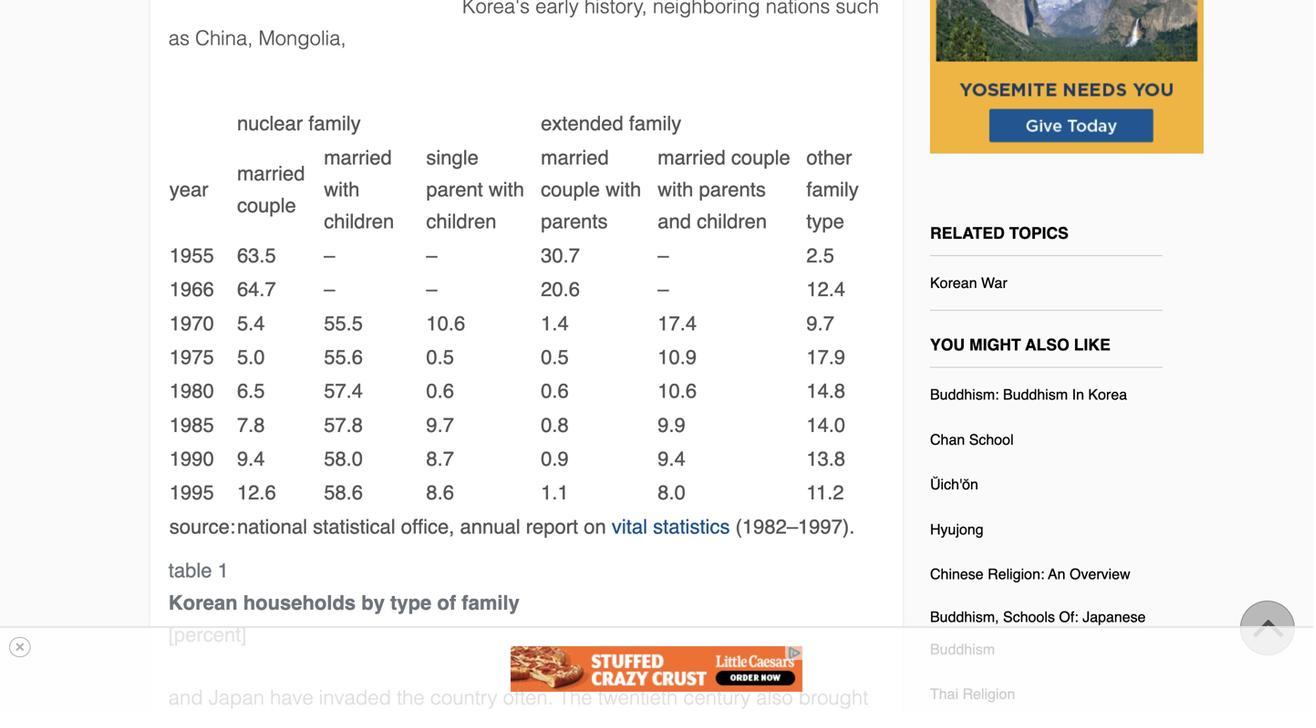 Task type: vqa. For each thing, say whether or not it's contained in the screenshot.


Task type: describe. For each thing, give the bounding box(es) containing it.
year
[[170, 178, 209, 201]]

korean inside table 1 korean households by type of family [percent]
[[169, 591, 238, 615]]

korean inside korean war link
[[931, 275, 978, 291]]

statistics
[[653, 515, 730, 539]]

×
[[15, 638, 25, 658]]

type inside table 1 korean households by type of family [percent]
[[391, 591, 432, 615]]

0 vertical spatial 10.6
[[426, 312, 465, 335]]

japanese
[[1083, 609, 1146, 626]]

you might also like
[[931, 336, 1111, 355]]

1 children from the left
[[324, 210, 394, 233]]

family inside table 1 korean households by type of family [percent]
[[462, 591, 520, 615]]

century
[[684, 687, 751, 710]]

buddhism, schools of: japanese buddhism
[[931, 609, 1146, 658]]

schools
[[1004, 609, 1056, 626]]

married for married couple
[[237, 162, 305, 185]]

buddhism,
[[931, 609, 1000, 626]]

vital statistics link
[[612, 515, 730, 539]]

buddhism: buddhism in korea link
[[931, 379, 1128, 418]]

12.6
[[237, 481, 276, 505]]

7.8
[[237, 414, 265, 437]]

13.8
[[807, 448, 846, 471]]

2.5
[[807, 244, 835, 267]]

extended
[[541, 112, 624, 135]]

1 0.6 from the left
[[426, 380, 454, 403]]

parents for married couple with parents
[[541, 210, 608, 233]]

korean war
[[931, 275, 1008, 291]]

japan
[[209, 687, 265, 710]]

1 9.4 from the left
[[237, 448, 265, 471]]

chan school link
[[931, 424, 1014, 463]]

you
[[931, 336, 965, 355]]

1955
[[170, 244, 214, 267]]

chinese religion: an overview link
[[931, 559, 1131, 597]]

58.6
[[324, 481, 363, 505]]

invaded
[[319, 687, 391, 710]]

14.0
[[807, 414, 846, 437]]

annual
[[460, 515, 521, 539]]

family for other
[[807, 178, 859, 201]]

ŭich'ŏn link
[[931, 469, 979, 508]]

and inside married couple with parents and children
[[658, 210, 691, 233]]

country
[[430, 687, 498, 710]]

chinese
[[931, 566, 984, 583]]

5.4
[[237, 312, 265, 335]]

30.7
[[541, 244, 580, 267]]

religion:
[[988, 566, 1045, 583]]

1 vertical spatial 9.7
[[426, 414, 454, 437]]

have
[[270, 687, 314, 710]]

other family type
[[807, 146, 859, 233]]

married with children
[[324, 146, 394, 233]]

9.9
[[658, 414, 686, 437]]

[percent]
[[169, 624, 247, 647]]

2 0.5 from the left
[[541, 346, 569, 369]]

of
[[437, 591, 456, 615]]

couple for married couple with parents and children
[[732, 146, 791, 169]]

married for married couple with parents and children
[[658, 146, 726, 169]]

8.7
[[426, 448, 454, 471]]

married couple with parents and children
[[658, 146, 791, 233]]

hyujong
[[931, 521, 984, 538]]

1 vertical spatial 10.6
[[658, 380, 697, 403]]

might
[[970, 336, 1022, 355]]

on
[[584, 515, 606, 539]]

with for single parent with children
[[489, 178, 525, 201]]

and japan have invaded the country often. the twentieth century also brought
[[169, 687, 869, 711]]

8.0
[[658, 481, 686, 505]]

buddhism inside buddhism, schools of: japanese buddhism
[[931, 641, 995, 658]]

1980
[[170, 380, 214, 403]]

also
[[1026, 336, 1070, 355]]

1990
[[170, 448, 214, 471]]

topics
[[1010, 224, 1069, 243]]

0 vertical spatial advertisement region
[[931, 0, 1204, 154]]

religion
[[963, 686, 1016, 703]]

1
[[218, 559, 229, 583]]

1.1
[[541, 481, 569, 505]]

related topics
[[931, 224, 1069, 243]]

overview
[[1070, 566, 1131, 583]]

nuclear family
[[237, 112, 361, 135]]

family for nuclear
[[309, 112, 361, 135]]

of:
[[1060, 609, 1079, 626]]

statistical
[[313, 515, 396, 539]]

children inside married couple with parents and children
[[697, 210, 767, 233]]

(1982–1997).
[[736, 515, 855, 539]]

1.4
[[541, 312, 569, 335]]

thai religion
[[931, 686, 1016, 703]]

households
[[243, 591, 356, 615]]

10.9
[[658, 346, 697, 369]]

2 9.4 from the left
[[658, 448, 686, 471]]

chan school
[[931, 431, 1014, 448]]

0 horizontal spatial advertisement region
[[511, 647, 803, 692]]

55.5
[[324, 312, 363, 335]]

korean war link
[[931, 267, 1008, 306]]

other
[[807, 146, 853, 169]]

couple for married couple with parents
[[541, 178, 600, 201]]

twentieth
[[598, 687, 678, 710]]

8.6
[[426, 481, 454, 505]]

with inside married with children
[[324, 178, 360, 201]]

thai religion link
[[931, 679, 1016, 711]]

6.5
[[237, 380, 265, 403]]



Task type: locate. For each thing, give the bounding box(es) containing it.
1 vertical spatial korean
[[169, 591, 238, 615]]

married inside married couple with parents and children
[[658, 146, 726, 169]]

married down extended family
[[658, 146, 726, 169]]

0 vertical spatial 9.7
[[807, 312, 835, 335]]

with inside single parent with children
[[489, 178, 525, 201]]

1 horizontal spatial advertisement region
[[931, 0, 1204, 154]]

1 vertical spatial type
[[391, 591, 432, 615]]

brought
[[799, 687, 869, 710]]

an
[[1049, 566, 1066, 583]]

related
[[931, 224, 1005, 243]]

2 horizontal spatial couple
[[732, 146, 791, 169]]

married down nuclear family
[[324, 146, 392, 169]]

9.4 up 8.0
[[658, 448, 686, 471]]

0.6 up 8.7
[[426, 380, 454, 403]]

1 vertical spatial and
[[169, 687, 203, 710]]

0 horizontal spatial parents
[[541, 210, 608, 233]]

buddhism: buddhism in korea
[[931, 387, 1128, 403]]

9.4
[[237, 448, 265, 471], [658, 448, 686, 471]]

parent
[[426, 178, 483, 201]]

1 vertical spatial parents
[[541, 210, 608, 233]]

vital
[[612, 515, 648, 539]]

couple for married couple
[[237, 194, 296, 217]]

children
[[324, 210, 394, 233], [426, 210, 497, 233], [697, 210, 767, 233]]

extended family
[[541, 112, 682, 135]]

parents inside married couple with parents
[[541, 210, 608, 233]]

by
[[362, 591, 385, 615]]

married for married couple with parents
[[541, 146, 609, 169]]

0 vertical spatial type
[[807, 210, 845, 233]]

buddhism down buddhism,
[[931, 641, 995, 658]]

often.
[[503, 687, 553, 710]]

national
[[237, 515, 307, 539]]

married
[[324, 146, 392, 169], [541, 146, 609, 169], [658, 146, 726, 169], [237, 162, 305, 185]]

family right extended
[[629, 112, 682, 135]]

like
[[1074, 336, 1111, 355]]

58.0
[[324, 448, 363, 471]]

advertisement region
[[931, 0, 1204, 154], [511, 647, 803, 692]]

single
[[426, 146, 479, 169]]

14.8
[[807, 380, 846, 403]]

type
[[807, 210, 845, 233], [391, 591, 432, 615]]

0.6
[[426, 380, 454, 403], [541, 380, 569, 403]]

couple up 63.5
[[237, 194, 296, 217]]

11.2
[[807, 481, 844, 505]]

1 horizontal spatial buddhism
[[1004, 387, 1068, 403]]

family
[[309, 112, 361, 135], [629, 112, 682, 135], [807, 178, 859, 201], [462, 591, 520, 615]]

0 horizontal spatial 0.6
[[426, 380, 454, 403]]

family right of
[[462, 591, 520, 615]]

1 horizontal spatial type
[[807, 210, 845, 233]]

and
[[658, 210, 691, 233], [169, 687, 203, 710]]

office,
[[401, 515, 455, 539]]

2 horizontal spatial children
[[697, 210, 767, 233]]

5.0
[[237, 346, 265, 369]]

married inside married with children
[[324, 146, 392, 169]]

and inside and japan have invaded the country often. the twentieth century also brought
[[169, 687, 203, 710]]

17.4
[[658, 312, 697, 335]]

9.4 down 7.8
[[237, 448, 265, 471]]

0 vertical spatial parents
[[699, 178, 766, 201]]

0 horizontal spatial 10.6
[[426, 312, 465, 335]]

0 vertical spatial buddhism
[[1004, 387, 1068, 403]]

hyujong link
[[931, 514, 984, 552]]

1995
[[170, 481, 214, 505]]

buddhism
[[1004, 387, 1068, 403], [931, 641, 995, 658]]

1 horizontal spatial children
[[426, 210, 497, 233]]

with for married couple with parents and children
[[658, 178, 694, 201]]

0 horizontal spatial korean
[[169, 591, 238, 615]]

2 children from the left
[[426, 210, 497, 233]]

the
[[397, 687, 425, 710]]

chinese religion: an overview
[[931, 566, 1131, 583]]

couple inside married couple with parents and children
[[732, 146, 791, 169]]

with
[[324, 178, 360, 201], [489, 178, 525, 201], [606, 178, 642, 201], [658, 178, 694, 201]]

57.4
[[324, 380, 363, 403]]

married for married with children
[[324, 146, 392, 169]]

war
[[982, 275, 1008, 291]]

family right nuclear
[[309, 112, 361, 135]]

with right the parent
[[489, 178, 525, 201]]

1 horizontal spatial 9.7
[[807, 312, 835, 335]]

parents
[[699, 178, 766, 201], [541, 210, 608, 233]]

57.8
[[324, 414, 363, 437]]

1966
[[170, 278, 214, 301]]

parents for married couple with parents and children
[[699, 178, 766, 201]]

with inside married couple with parents
[[606, 178, 642, 201]]

3 children from the left
[[697, 210, 767, 233]]

1 horizontal spatial parents
[[699, 178, 766, 201]]

korean
[[931, 275, 978, 291], [169, 591, 238, 615]]

0 vertical spatial korean
[[931, 275, 978, 291]]

1 horizontal spatial 10.6
[[658, 380, 697, 403]]

0 horizontal spatial type
[[391, 591, 432, 615]]

64.7
[[237, 278, 276, 301]]

the
[[559, 687, 593, 710]]

couple inside married couple
[[237, 194, 296, 217]]

ŭich'ŏn
[[931, 476, 979, 493]]

0 horizontal spatial and
[[169, 687, 203, 710]]

1 0.5 from the left
[[426, 346, 454, 369]]

buddhism, schools of: japanese buddhism link
[[931, 602, 1163, 672]]

type inside the other family type
[[807, 210, 845, 233]]

0 horizontal spatial 0.5
[[426, 346, 454, 369]]

source: national statistical office, annual report on vital statistics (1982–1997).
[[170, 515, 855, 539]]

thai
[[931, 686, 959, 703]]

2 0.6 from the left
[[541, 380, 569, 403]]

1 vertical spatial buddhism
[[931, 641, 995, 658]]

1 horizontal spatial korean
[[931, 275, 978, 291]]

type up 2.5
[[807, 210, 845, 233]]

1 horizontal spatial and
[[658, 210, 691, 233]]

single parent with children
[[426, 146, 525, 233]]

with right married couple
[[324, 178, 360, 201]]

couple
[[732, 146, 791, 169], [541, 178, 600, 201], [237, 194, 296, 217]]

couple left "other" at the right of page
[[732, 146, 791, 169]]

0 horizontal spatial buddhism
[[931, 641, 995, 658]]

17.9
[[807, 346, 846, 369]]

1 horizontal spatial 0.5
[[541, 346, 569, 369]]

12.4
[[807, 278, 846, 301]]

parents inside married couple with parents and children
[[699, 178, 766, 201]]

0.6 up 0.8
[[541, 380, 569, 403]]

korea
[[1089, 387, 1128, 403]]

0.5
[[426, 346, 454, 369], [541, 346, 569, 369]]

20.6
[[541, 278, 580, 301]]

10.6
[[426, 312, 465, 335], [658, 380, 697, 403]]

source:
[[170, 515, 235, 539]]

4 with from the left
[[658, 178, 694, 201]]

married inside married couple with parents
[[541, 146, 609, 169]]

1970
[[170, 312, 214, 335]]

0 horizontal spatial 9.7
[[426, 414, 454, 437]]

0 horizontal spatial couple
[[237, 194, 296, 217]]

with for married couple with parents
[[606, 178, 642, 201]]

3 with from the left
[[606, 178, 642, 201]]

55.6
[[324, 346, 363, 369]]

couple up "30.7"
[[541, 178, 600, 201]]

korean up '[percent]'
[[169, 591, 238, 615]]

9.7 up 8.7
[[426, 414, 454, 437]]

1 horizontal spatial 0.6
[[541, 380, 569, 403]]

couple inside married couple with parents
[[541, 178, 600, 201]]

in
[[1073, 387, 1085, 403]]

also
[[757, 687, 793, 710]]

1 with from the left
[[324, 178, 360, 201]]

married down extended
[[541, 146, 609, 169]]

buddhism left in
[[1004, 387, 1068, 403]]

0 horizontal spatial children
[[324, 210, 394, 233]]

family for extended
[[629, 112, 682, 135]]

buddhism:
[[931, 387, 1000, 403]]

children inside single parent with children
[[426, 210, 497, 233]]

report
[[526, 515, 579, 539]]

1 horizontal spatial 9.4
[[658, 448, 686, 471]]

and left japan
[[169, 687, 203, 710]]

korean left war
[[931, 275, 978, 291]]

table
[[169, 559, 212, 583]]

with right married couple with parents
[[658, 178, 694, 201]]

table 1 korean households by type of family [percent]
[[169, 559, 520, 647]]

0 vertical spatial and
[[658, 210, 691, 233]]

0.9
[[541, 448, 569, 471]]

0 horizontal spatial 9.4
[[237, 448, 265, 471]]

9.7 down 12.4
[[807, 312, 835, 335]]

chan
[[931, 431, 965, 448]]

with down extended family
[[606, 178, 642, 201]]

with inside married couple with parents and children
[[658, 178, 694, 201]]

1 vertical spatial advertisement region
[[511, 647, 803, 692]]

1975
[[170, 346, 214, 369]]

1985
[[170, 414, 214, 437]]

type left of
[[391, 591, 432, 615]]

63.5
[[237, 244, 276, 267]]

married down nuclear
[[237, 162, 305, 185]]

1 horizontal spatial couple
[[541, 178, 600, 201]]

family down "other" at the right of page
[[807, 178, 859, 201]]

and right married couple with parents
[[658, 210, 691, 233]]

2 with from the left
[[489, 178, 525, 201]]

school
[[970, 431, 1014, 448]]



